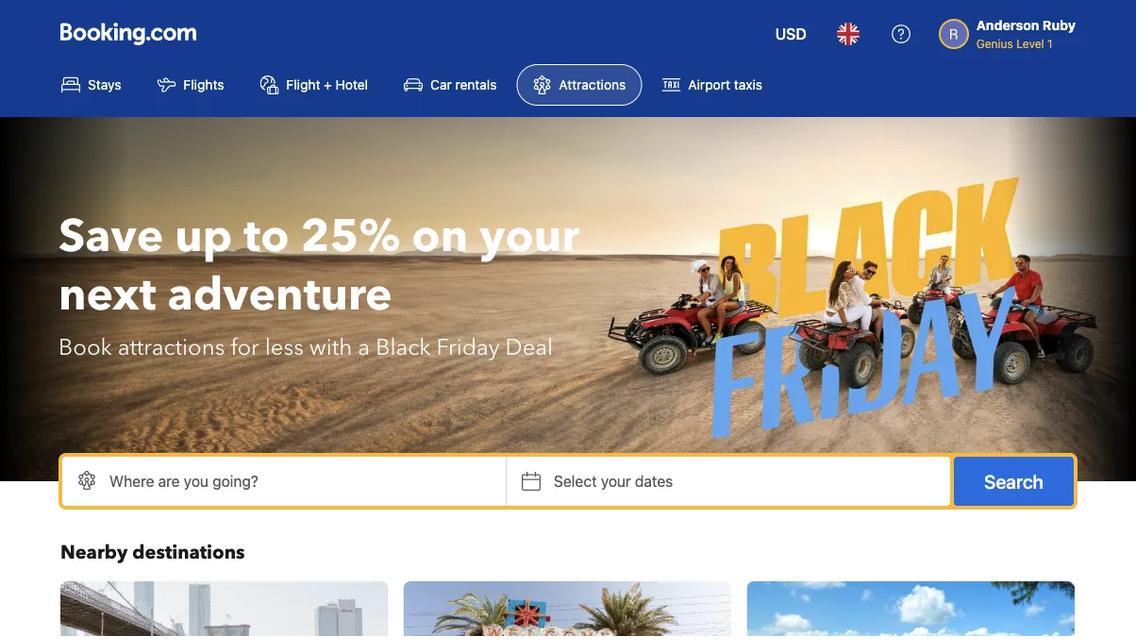 Task type: vqa. For each thing, say whether or not it's contained in the screenshot.
Flights
yes



Task type: locate. For each thing, give the bounding box(es) containing it.
stays
[[88, 77, 121, 92]]

search button
[[954, 457, 1074, 506]]

0 vertical spatial your
[[480, 206, 580, 268]]

select
[[554, 472, 597, 490]]

airport taxis link
[[646, 64, 779, 106]]

attractions
[[118, 332, 225, 363]]

1 vertical spatial your
[[601, 472, 631, 490]]

your inside save up to 25% on your next adventure book attractions for less with a black friday deal
[[480, 206, 580, 268]]

your account menu anderson ruby genius level 1 element
[[939, 8, 1084, 52]]

attractions
[[559, 77, 626, 92]]

usd
[[776, 25, 807, 43]]

flight + hotel
[[286, 77, 368, 92]]

las vegas image
[[404, 581, 732, 636]]

your
[[480, 206, 580, 268], [601, 472, 631, 490]]

taxis
[[734, 77, 763, 92]]

deal
[[505, 332, 553, 363]]

rentals
[[455, 77, 497, 92]]

flights link
[[141, 64, 240, 106]]

next
[[59, 264, 156, 326]]

your left dates
[[601, 472, 631, 490]]

to
[[244, 206, 289, 268]]

save up to 25% on your next adventure book attractions for less with a black friday deal
[[59, 206, 580, 363]]

car rentals
[[430, 77, 497, 92]]

booking.com image
[[60, 23, 196, 45]]

attractions link
[[517, 64, 642, 106]]

a
[[358, 332, 370, 363]]

stays link
[[45, 64, 137, 106]]

genius
[[977, 37, 1014, 50]]

1 horizontal spatial your
[[601, 472, 631, 490]]

nearby destinations
[[60, 540, 245, 566]]

0 horizontal spatial your
[[480, 206, 580, 268]]

+
[[324, 77, 332, 92]]

your right on
[[480, 206, 580, 268]]

ruby
[[1043, 17, 1076, 33]]

select your dates
[[554, 472, 673, 490]]

black
[[376, 332, 431, 363]]

airport taxis
[[688, 77, 763, 92]]

less
[[265, 332, 304, 363]]

adventure
[[168, 264, 392, 326]]



Task type: describe. For each thing, give the bounding box(es) containing it.
level
[[1017, 37, 1045, 50]]

flights
[[184, 77, 224, 92]]

nearby
[[60, 540, 128, 566]]

Where are you going? search field
[[62, 457, 506, 506]]

hotel
[[336, 77, 368, 92]]

usd button
[[764, 11, 818, 57]]

friday
[[437, 332, 500, 363]]

search
[[984, 470, 1044, 492]]

dates
[[635, 472, 673, 490]]

up
[[175, 206, 233, 268]]

new york image
[[60, 581, 389, 636]]

destinations
[[132, 540, 245, 566]]

25%
[[301, 206, 400, 268]]

car
[[430, 77, 452, 92]]

key west image
[[747, 581, 1075, 636]]

for
[[231, 332, 259, 363]]

1
[[1048, 37, 1053, 50]]

anderson ruby genius level 1
[[977, 17, 1076, 50]]

on
[[412, 206, 468, 268]]

book
[[59, 332, 112, 363]]

car rentals link
[[388, 64, 513, 106]]

airport
[[688, 77, 731, 92]]

anderson
[[977, 17, 1040, 33]]

with
[[309, 332, 352, 363]]

flight + hotel link
[[244, 64, 384, 106]]

save
[[59, 206, 164, 268]]

flight
[[286, 77, 320, 92]]



